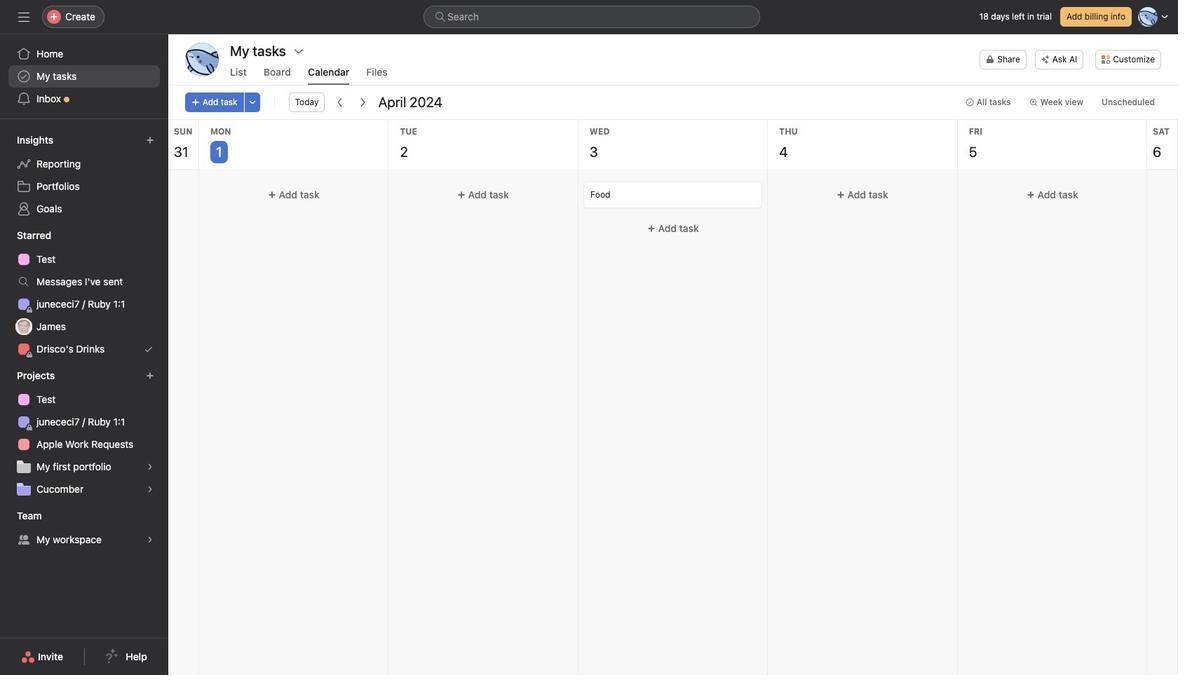 Task type: locate. For each thing, give the bounding box(es) containing it.
show options image
[[293, 46, 304, 57]]

new project or portfolio image
[[146, 372, 154, 380]]

projects element
[[0, 363, 168, 504]]

previous week image
[[335, 97, 346, 108]]

list box
[[424, 6, 760, 28]]

see details, my workspace image
[[146, 536, 154, 544]]

insights element
[[0, 128, 168, 223]]

new insights image
[[146, 136, 154, 145]]



Task type: describe. For each thing, give the bounding box(es) containing it.
more actions image
[[248, 98, 256, 107]]

hide sidebar image
[[18, 11, 29, 22]]

see details, cucomber image
[[146, 485, 154, 494]]

see details, my first portfolio image
[[146, 463, 154, 471]]

global element
[[0, 34, 168, 119]]

teams element
[[0, 504, 168, 554]]

starred element
[[0, 223, 168, 363]]

view profile settings image
[[185, 43, 219, 76]]

next week image
[[357, 97, 369, 108]]



Task type: vqa. For each thing, say whether or not it's contained in the screenshot.
Show options ICON
yes



